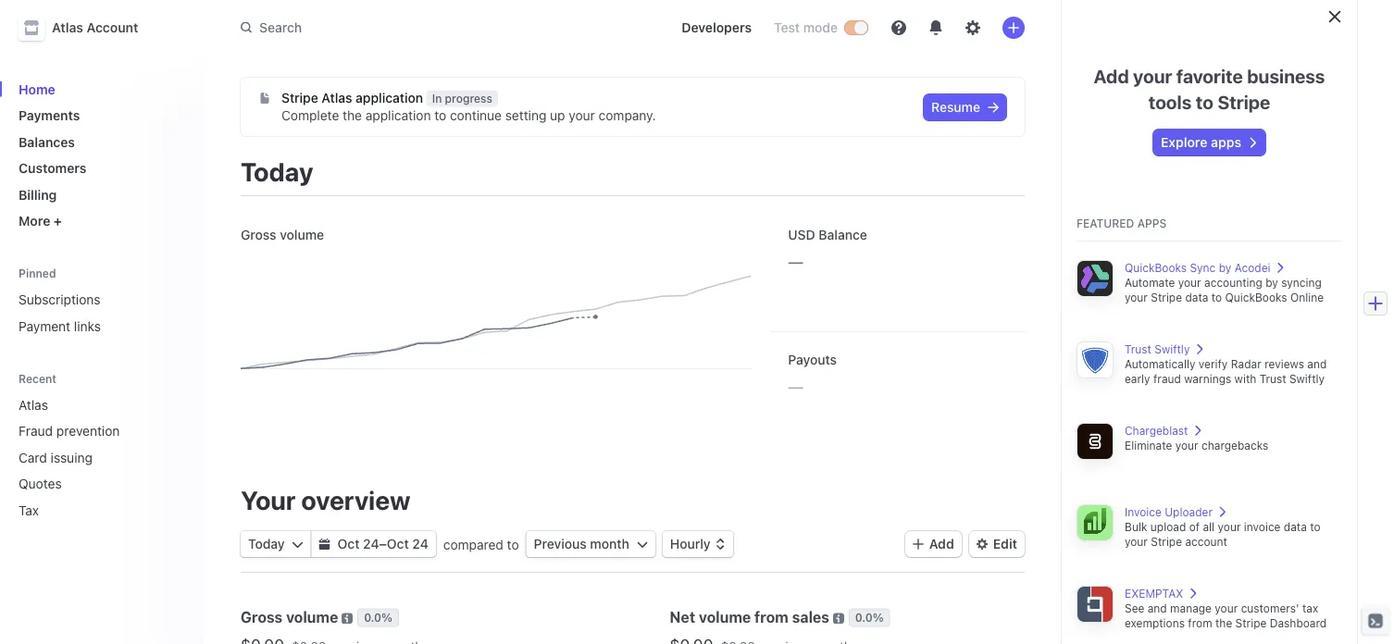 Task type: vqa. For each thing, say whether or not it's contained in the screenshot.
BEST
no



Task type: locate. For each thing, give the bounding box(es) containing it.
today inside popup button
[[248, 537, 285, 552]]

balance
[[819, 227, 867, 243]]

svg image right resume
[[988, 102, 999, 113]]

svg image for today
[[292, 539, 303, 550]]

to down favorite
[[1196, 91, 1214, 112]]

apps
[[1137, 217, 1167, 230]]

1 horizontal spatial quickbooks
[[1225, 291, 1287, 304]]

swiftly inside 'automatically verify radar reviews and early fraud warnings with trust swiftly'
[[1290, 372, 1325, 385]]

svg image
[[319, 539, 330, 550], [637, 539, 648, 550]]

info image for net volume from sales
[[833, 613, 844, 624]]

1 horizontal spatial svg image
[[292, 539, 303, 550]]

settings image
[[966, 20, 980, 35]]

developers
[[682, 20, 752, 35]]

stripe inside see and manage your customers' tax exemptions from the stripe dashboard
[[1236, 617, 1267, 630]]

atlas
[[52, 20, 83, 35], [322, 90, 352, 106], [19, 397, 48, 412]]

1 vertical spatial data
[[1284, 520, 1307, 533]]

your
[[1133, 65, 1172, 87], [569, 108, 595, 123], [1178, 276, 1201, 289], [1125, 291, 1148, 304], [1175, 439, 1199, 452], [1218, 520, 1241, 533], [1125, 535, 1148, 548], [1215, 602, 1238, 615]]

card issuing link
[[11, 443, 163, 473]]

setting
[[505, 108, 547, 123]]

— down "payouts"
[[788, 375, 804, 397]]

invoice
[[1244, 520, 1281, 533]]

2 horizontal spatial svg image
[[988, 102, 999, 113]]

invoice uploader
[[1125, 505, 1213, 518]]

0 vertical spatial swiftly
[[1155, 343, 1190, 356]]

customers
[[19, 161, 87, 176]]

2 24 from the left
[[412, 537, 428, 552]]

recent
[[19, 372, 57, 385]]

1 vertical spatial add
[[929, 537, 954, 552]]

0 horizontal spatial by
[[1219, 261, 1232, 274]]

and right reviews
[[1308, 357, 1327, 370]]

figure
[[241, 277, 751, 369], [241, 277, 751, 369]]

1 vertical spatial swiftly
[[1290, 372, 1325, 385]]

24 right – at the bottom left
[[412, 537, 428, 552]]

1 gross from the top
[[241, 227, 276, 243]]

1 horizontal spatial oct
[[387, 537, 409, 552]]

svg image down search
[[259, 93, 270, 104]]

uploader
[[1165, 505, 1213, 518]]

to right "compared"
[[507, 537, 519, 552]]

application left in
[[356, 90, 423, 106]]

stripe inside "bulk upload of all your invoice data to your stripe account"
[[1151, 535, 1182, 548]]

today down complete
[[241, 156, 313, 187]]

the right complete
[[343, 108, 362, 123]]

edit
[[993, 537, 1017, 552]]

info image down "oct 24 – oct 24"
[[342, 613, 353, 624]]

the inside stripe atlas application in progress complete the application to continue setting up your company.
[[343, 108, 362, 123]]

to down in
[[434, 108, 446, 123]]

0 vertical spatial trust
[[1125, 343, 1152, 356]]

oct
[[338, 537, 360, 552], [387, 537, 409, 552]]

your up tools
[[1133, 65, 1172, 87]]

test mode
[[774, 20, 838, 35]]

info image right sales
[[833, 613, 844, 624]]

search
[[259, 20, 302, 35]]

stripe down upload
[[1151, 535, 1182, 548]]

explore apps link
[[1154, 130, 1266, 156]]

to down accounting
[[1212, 291, 1222, 304]]

0 horizontal spatial data
[[1185, 291, 1209, 304]]

home
[[19, 81, 55, 97]]

0 horizontal spatial 0.0%
[[364, 611, 392, 624]]

stripe down favorite
[[1218, 91, 1271, 112]]

svg image right month
[[637, 539, 648, 550]]

0.0% for gross volume
[[364, 611, 392, 624]]

2 info image from the left
[[833, 613, 844, 624]]

application left continue
[[365, 108, 431, 123]]

oct down the overview
[[387, 537, 409, 552]]

stripe down automate
[[1151, 291, 1182, 304]]

2 0.0% from the left
[[855, 611, 884, 624]]

2 gross volume from the top
[[241, 609, 338, 626]]

resume link
[[924, 94, 1006, 120]]

fraud prevention link
[[11, 416, 163, 446]]

by up accounting
[[1219, 261, 1232, 274]]

1 vertical spatial gross volume
[[241, 609, 338, 626]]

atlas inside stripe atlas application in progress complete the application to continue setting up your company.
[[322, 90, 352, 106]]

business
[[1247, 65, 1325, 87]]

1 horizontal spatial swiftly
[[1290, 372, 1325, 385]]

1 vertical spatial atlas
[[322, 90, 352, 106]]

early
[[1125, 372, 1150, 385]]

0 horizontal spatial atlas
[[19, 397, 48, 412]]

your down bulk
[[1125, 535, 1148, 548]]

1 horizontal spatial data
[[1284, 520, 1307, 533]]

from left sales
[[755, 609, 789, 626]]

1 vertical spatial gross
[[241, 609, 283, 626]]

and up exemptions
[[1148, 602, 1167, 615]]

1 horizontal spatial by
[[1266, 276, 1278, 289]]

of
[[1189, 520, 1200, 533]]

1 horizontal spatial add
[[1094, 65, 1129, 87]]

gross volume
[[241, 227, 324, 243], [241, 609, 338, 626]]

0 horizontal spatial swiftly
[[1155, 343, 1190, 356]]

compared to
[[443, 537, 519, 552]]

quickbooks
[[1125, 261, 1187, 274], [1225, 291, 1287, 304]]

1 horizontal spatial info image
[[833, 613, 844, 624]]

payments
[[19, 108, 80, 123]]

0 horizontal spatial svg image
[[259, 93, 270, 104]]

by
[[1219, 261, 1232, 274], [1266, 276, 1278, 289]]

0 vertical spatial gross
[[241, 227, 276, 243]]

fraud
[[1154, 372, 1181, 385]]

0 horizontal spatial add
[[929, 537, 954, 552]]

1 vertical spatial today
[[248, 537, 285, 552]]

stripe atlas application in progress complete the application to continue setting up your company.
[[281, 90, 656, 123]]

trust down reviews
[[1260, 372, 1286, 385]]

from inside see and manage your customers' tax exemptions from the stripe dashboard
[[1188, 617, 1212, 630]]

+
[[54, 213, 62, 229]]

1 horizontal spatial 24
[[412, 537, 428, 552]]

trust swiftly
[[1125, 343, 1190, 356]]

swiftly
[[1155, 343, 1190, 356], [1290, 372, 1325, 385]]

card issuing
[[19, 450, 93, 465]]

1 vertical spatial the
[[1216, 617, 1232, 630]]

swiftly up automatically
[[1155, 343, 1190, 356]]

0 vertical spatial atlas
[[52, 20, 83, 35]]

chargebacks
[[1202, 439, 1269, 452]]

swiftly down reviews
[[1290, 372, 1325, 385]]

balances link
[[11, 127, 189, 157]]

oct left – at the bottom left
[[338, 537, 360, 552]]

by down acodei
[[1266, 276, 1278, 289]]

atlas inside recent element
[[19, 397, 48, 412]]

links
[[74, 318, 101, 334]]

1 vertical spatial by
[[1266, 276, 1278, 289]]

1 horizontal spatial and
[[1308, 357, 1327, 370]]

recent navigation links element
[[0, 371, 204, 525]]

to right invoice
[[1310, 520, 1321, 533]]

1 horizontal spatial svg image
[[637, 539, 648, 550]]

to
[[1196, 91, 1214, 112], [434, 108, 446, 123], [1212, 291, 1222, 304], [1310, 520, 1321, 533], [507, 537, 519, 552]]

your right up
[[569, 108, 595, 123]]

month
[[590, 537, 629, 552]]

1 0.0% from the left
[[364, 611, 392, 624]]

1 horizontal spatial the
[[1216, 617, 1232, 630]]

add inside add your favorite business tools to stripe
[[1094, 65, 1129, 87]]

progress
[[445, 92, 492, 105]]

svg image inside today popup button
[[292, 539, 303, 550]]

stripe down customers'
[[1236, 617, 1267, 630]]

quickbooks up automate
[[1125, 261, 1187, 274]]

pinned navigation links element
[[11, 266, 189, 341]]

0 horizontal spatial svg image
[[319, 539, 330, 550]]

1 info image from the left
[[342, 613, 353, 624]]

1 oct from the left
[[338, 537, 360, 552]]

volume for today
[[280, 227, 324, 243]]

customers'
[[1241, 602, 1299, 615]]

add
[[1094, 65, 1129, 87], [929, 537, 954, 552]]

stripe
[[281, 90, 318, 106], [1218, 91, 1271, 112], [1151, 291, 1182, 304], [1151, 535, 1182, 548], [1236, 617, 1267, 630]]

atlas inside button
[[52, 20, 83, 35]]

previous
[[534, 537, 587, 552]]

all
[[1203, 520, 1215, 533]]

0 vertical spatial and
[[1308, 357, 1327, 370]]

sync
[[1190, 261, 1216, 274]]

0 horizontal spatial oct
[[338, 537, 360, 552]]

stripe inside 'automate your accounting by syncing your stripe data to quickbooks online'
[[1151, 291, 1182, 304]]

svg image down your overview
[[319, 539, 330, 550]]

data down quickbooks sync by acodei
[[1185, 291, 1209, 304]]

usd
[[788, 227, 815, 243]]

0 vertical spatial —
[[788, 250, 804, 272]]

gross volume for today
[[241, 227, 324, 243]]

2 oct from the left
[[387, 537, 409, 552]]

the inside see and manage your customers' tax exemptions from the stripe dashboard
[[1216, 617, 1232, 630]]

1 vertical spatial application
[[365, 108, 431, 123]]

0 vertical spatial the
[[343, 108, 362, 123]]

2 gross from the top
[[241, 609, 283, 626]]

bulk
[[1125, 520, 1147, 533]]

gross for today
[[241, 227, 276, 243]]

svg image inside resume link
[[988, 102, 999, 113]]

fraud prevention
[[19, 424, 120, 439]]

0 horizontal spatial quickbooks
[[1125, 261, 1187, 274]]

atlas up fraud
[[19, 397, 48, 412]]

volume for your overview
[[286, 609, 338, 626]]

pinned element
[[11, 285, 189, 341]]

2 vertical spatial atlas
[[19, 397, 48, 412]]

add for add your favorite business tools to stripe
[[1094, 65, 1129, 87]]

today
[[241, 156, 313, 187], [248, 537, 285, 552]]

developers link
[[674, 13, 759, 43]]

automate your accounting by syncing your stripe data to quickbooks online
[[1125, 276, 1324, 304]]

24 down the overview
[[363, 537, 379, 552]]

add inside button
[[929, 537, 954, 552]]

0.0% right sales
[[855, 611, 884, 624]]

balances
[[19, 134, 75, 150]]

1 24 from the left
[[363, 537, 379, 552]]

warnings
[[1184, 372, 1232, 385]]

see and manage your customers' tax exemptions from the stripe dashboard
[[1125, 602, 1327, 630]]

1 vertical spatial and
[[1148, 602, 1167, 615]]

the
[[343, 108, 362, 123], [1216, 617, 1232, 630]]

with
[[1235, 372, 1257, 385]]

tax link
[[11, 495, 163, 525]]

gross volume for your overview
[[241, 609, 338, 626]]

invoice
[[1125, 505, 1162, 518]]

0 horizontal spatial info image
[[342, 613, 353, 624]]

1 horizontal spatial from
[[1188, 617, 1212, 630]]

atlas up complete
[[322, 90, 352, 106]]

2 svg image from the left
[[637, 539, 648, 550]]

and inside see and manage your customers' tax exemptions from the stripe dashboard
[[1148, 602, 1167, 615]]

1 vertical spatial trust
[[1260, 372, 1286, 385]]

today down 'your'
[[248, 537, 285, 552]]

your right manage
[[1215, 602, 1238, 615]]

more
[[19, 213, 50, 229]]

2 horizontal spatial atlas
[[322, 90, 352, 106]]

quickbooks sync by acodei
[[1125, 261, 1271, 274]]

automatically
[[1125, 357, 1196, 370]]

0 vertical spatial add
[[1094, 65, 1129, 87]]

1 horizontal spatial atlas
[[52, 20, 83, 35]]

notifications image
[[929, 20, 943, 35]]

info image
[[342, 613, 353, 624], [833, 613, 844, 624]]

2 — from the top
[[788, 375, 804, 397]]

svg image
[[259, 93, 270, 104], [988, 102, 999, 113], [292, 539, 303, 550]]

0 vertical spatial quickbooks
[[1125, 261, 1187, 274]]

stripe inside add your favorite business tools to stripe
[[1218, 91, 1271, 112]]

0 horizontal spatial 24
[[363, 537, 379, 552]]

0 horizontal spatial and
[[1148, 602, 1167, 615]]

toolbar containing add
[[905, 531, 1025, 557]]

1 gross volume from the top
[[241, 227, 324, 243]]

data right invoice
[[1284, 520, 1307, 533]]

verify
[[1199, 357, 1228, 370]]

stripe up complete
[[281, 90, 318, 106]]

quickbooks sync by acodei image
[[1077, 260, 1114, 297]]

1 vertical spatial —
[[788, 375, 804, 397]]

complete
[[281, 108, 339, 123]]

trust up automatically
[[1125, 343, 1152, 356]]

add for add
[[929, 537, 954, 552]]

up
[[550, 108, 565, 123]]

1 horizontal spatial trust
[[1260, 372, 1286, 385]]

the right exemptions
[[1216, 617, 1232, 630]]

exemptax
[[1125, 587, 1184, 600]]

manage
[[1170, 602, 1212, 615]]

0 horizontal spatial the
[[343, 108, 362, 123]]

quickbooks inside 'automate your accounting by syncing your stripe data to quickbooks online'
[[1225, 291, 1287, 304]]

from down manage
[[1188, 617, 1212, 630]]

continue
[[450, 108, 502, 123]]

1 horizontal spatial 0.0%
[[855, 611, 884, 624]]

atlas left account
[[52, 20, 83, 35]]

0 vertical spatial gross volume
[[241, 227, 324, 243]]

toolbar
[[905, 531, 1025, 557]]

— down usd
[[788, 250, 804, 272]]

0 vertical spatial data
[[1185, 291, 1209, 304]]

1 vertical spatial quickbooks
[[1225, 291, 1287, 304]]

1 — from the top
[[788, 250, 804, 272]]

invoice uploader image
[[1077, 505, 1114, 542]]

your inside add your favorite business tools to stripe
[[1133, 65, 1172, 87]]

prevention
[[56, 424, 120, 439]]

0.0% down "oct 24 – oct 24"
[[364, 611, 392, 624]]

account
[[1185, 535, 1228, 548]]

chargeblast image
[[1077, 423, 1114, 460]]

0.0% for net volume from sales
[[855, 611, 884, 624]]

svg image down your overview
[[292, 539, 303, 550]]

from
[[755, 609, 789, 626], [1188, 617, 1212, 630]]

quickbooks down accounting
[[1225, 291, 1287, 304]]



Task type: describe. For each thing, give the bounding box(es) containing it.
card
[[19, 450, 47, 465]]

eliminate your chargebacks
[[1125, 439, 1269, 452]]

your down chargeblast on the bottom
[[1175, 439, 1199, 452]]

and inside 'automatically verify radar reviews and early fraud warnings with trust swiftly'
[[1308, 357, 1327, 370]]

sales
[[792, 609, 830, 626]]

payment
[[19, 318, 70, 334]]

pinned
[[19, 267, 56, 280]]

customers link
[[11, 153, 189, 183]]

your right all
[[1218, 520, 1241, 533]]

tax
[[1303, 602, 1319, 615]]

accounting
[[1205, 276, 1263, 289]]

dashboard
[[1270, 617, 1327, 630]]

tools
[[1149, 91, 1192, 112]]

company.
[[599, 108, 656, 123]]

billing
[[19, 187, 57, 202]]

your overview
[[241, 485, 411, 515]]

mode
[[803, 20, 838, 35]]

atlas for atlas account
[[52, 20, 83, 35]]

— inside the usd balance —
[[788, 250, 804, 272]]

upload
[[1151, 520, 1186, 533]]

tax
[[19, 503, 39, 518]]

compared
[[443, 537, 504, 552]]

atlas link
[[11, 390, 163, 420]]

0 horizontal spatial trust
[[1125, 343, 1152, 356]]

subscriptions link
[[11, 285, 189, 315]]

to inside 'automate your accounting by syncing your stripe data to quickbooks online'
[[1212, 291, 1222, 304]]

chargeblast
[[1125, 424, 1188, 437]]

atlas account
[[52, 20, 138, 35]]

online
[[1291, 291, 1324, 304]]

trust inside 'automatically verify radar reviews and early fraud warnings with trust swiftly'
[[1260, 372, 1286, 385]]

0 horizontal spatial from
[[755, 609, 789, 626]]

atlas for atlas link
[[19, 397, 48, 412]]

radar
[[1231, 357, 1262, 370]]

payouts
[[788, 352, 837, 368]]

in
[[432, 92, 442, 105]]

Search text field
[[230, 11, 652, 45]]

svg image for resume
[[988, 102, 999, 113]]

payouts —
[[788, 352, 837, 397]]

explore
[[1161, 135, 1208, 150]]

resume
[[931, 100, 980, 115]]

exemptax image
[[1077, 586, 1114, 623]]

your
[[241, 485, 296, 515]]

Search search field
[[230, 11, 652, 45]]

trust swiftly image
[[1077, 342, 1114, 379]]

issuing
[[51, 450, 93, 465]]

your down quickbooks sync by acodei
[[1178, 276, 1201, 289]]

info image for gross volume
[[342, 613, 353, 624]]

automate
[[1125, 276, 1175, 289]]

account
[[87, 20, 138, 35]]

your inside see and manage your customers' tax exemptions from the stripe dashboard
[[1215, 602, 1238, 615]]

apps
[[1211, 135, 1242, 150]]

atlas account button
[[19, 15, 157, 41]]

stripe inside stripe atlas application in progress complete the application to continue setting up your company.
[[281, 90, 318, 106]]

test
[[774, 20, 800, 35]]

by inside 'automate your accounting by syncing your stripe data to quickbooks online'
[[1266, 276, 1278, 289]]

home link
[[11, 74, 189, 104]]

0 vertical spatial by
[[1219, 261, 1232, 274]]

overview
[[301, 485, 411, 515]]

syncing
[[1282, 276, 1322, 289]]

subscriptions
[[19, 292, 100, 307]]

your inside stripe atlas application in progress complete the application to continue setting up your company.
[[569, 108, 595, 123]]

edit button
[[969, 531, 1025, 557]]

— inside payouts —
[[788, 375, 804, 397]]

add button
[[905, 531, 962, 557]]

0 vertical spatial today
[[241, 156, 313, 187]]

svg image inside previous month popup button
[[637, 539, 648, 550]]

to inside add your favorite business tools to stripe
[[1196, 91, 1214, 112]]

oct 24 – oct 24
[[338, 537, 428, 552]]

eliminate
[[1125, 439, 1172, 452]]

featured
[[1077, 217, 1134, 230]]

data inside 'automate your accounting by syncing your stripe data to quickbooks online'
[[1185, 291, 1209, 304]]

previous month
[[534, 537, 629, 552]]

recent element
[[0, 390, 204, 525]]

to inside "bulk upload of all your invoice data to your stripe account"
[[1310, 520, 1321, 533]]

quotes link
[[11, 469, 163, 499]]

core navigation links element
[[11, 74, 189, 236]]

net volume from sales
[[670, 609, 830, 626]]

help image
[[892, 20, 906, 35]]

automatically verify radar reviews and early fraud warnings with trust swiftly
[[1125, 357, 1327, 385]]

reviews
[[1265, 357, 1304, 370]]

usd balance —
[[788, 227, 867, 272]]

previous month button
[[526, 531, 655, 557]]

favorite
[[1177, 65, 1243, 87]]

data inside "bulk upload of all your invoice data to your stripe account"
[[1284, 520, 1307, 533]]

today button
[[241, 531, 311, 557]]

featured apps
[[1077, 217, 1167, 230]]

see
[[1125, 602, 1145, 615]]

payments link
[[11, 100, 189, 131]]

gross for your overview
[[241, 609, 283, 626]]

0 vertical spatial application
[[356, 90, 423, 106]]

to inside stripe atlas application in progress complete the application to continue setting up your company.
[[434, 108, 446, 123]]

acodei
[[1235, 261, 1271, 274]]

1 svg image from the left
[[319, 539, 330, 550]]

more +
[[19, 213, 62, 229]]

your down automate
[[1125, 291, 1148, 304]]

fraud
[[19, 424, 53, 439]]

payment links
[[19, 318, 101, 334]]

bulk upload of all your invoice data to your stripe account
[[1125, 520, 1321, 548]]



